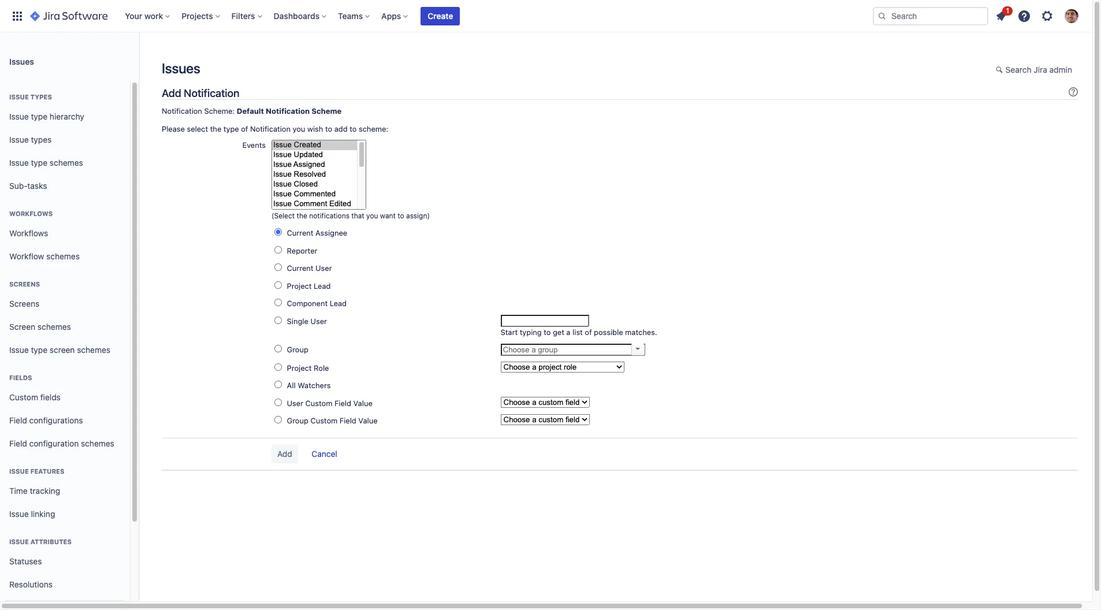 Task type: describe. For each thing, give the bounding box(es) containing it.
Project Lead radio
[[275, 281, 282, 289]]

workflow
[[9, 251, 44, 261]]

filters
[[232, 11, 255, 21]]

issue linking link
[[5, 503, 125, 526]]

Component Lead radio
[[275, 299, 282, 307]]

add notification
[[162, 87, 240, 99]]

work
[[144, 11, 163, 21]]

dashboards
[[274, 11, 320, 21]]

cancel
[[312, 449, 337, 459]]

resolutions
[[9, 579, 53, 589]]

field configurations link
[[5, 409, 125, 432]]

issue for issue type screen schemes
[[9, 345, 29, 355]]

component lead
[[287, 299, 347, 308]]

2 vertical spatial user
[[287, 399, 303, 408]]

scheme:
[[359, 124, 388, 133]]

custom for group
[[311, 416, 338, 425]]

wish
[[307, 124, 323, 133]]

(select
[[272, 212, 295, 220]]

search
[[1006, 65, 1032, 75]]

user custom field value
[[287, 399, 373, 408]]

issue types group
[[5, 81, 125, 201]]

screen schemes link
[[5, 316, 125, 339]]

group for group
[[287, 345, 309, 355]]

admin
[[1050, 65, 1073, 75]]

assignee
[[316, 228, 347, 238]]

field configuration schemes link
[[5, 432, 125, 455]]

possible
[[594, 328, 623, 337]]

issue types
[[9, 93, 52, 101]]

Current Assignee radio
[[275, 228, 282, 236]]

schemes inside workflow schemes link
[[46, 251, 80, 261]]

issue for issue features
[[9, 468, 29, 475]]

statuses
[[9, 556, 42, 566]]

group for group custom field value
[[287, 416, 309, 425]]

fields
[[9, 374, 32, 381]]

current user
[[287, 264, 332, 273]]

projects
[[182, 11, 213, 21]]

apps button
[[378, 7, 413, 25]]

custom fields link
[[5, 386, 125, 409]]

screen
[[9, 322, 35, 331]]

scheme:
[[204, 107, 235, 116]]

a
[[567, 328, 571, 337]]

1 horizontal spatial issues
[[162, 60, 200, 76]]

notification up scheme:
[[184, 87, 240, 99]]

issue attributes group
[[5, 526, 125, 610]]

teams button
[[335, 7, 375, 25]]

Search field
[[873, 7, 989, 25]]

assign)
[[406, 212, 430, 220]]

1 horizontal spatial the
[[297, 212, 307, 220]]

to left get
[[544, 328, 551, 337]]

Project Role radio
[[275, 363, 282, 371]]

apps
[[382, 11, 401, 21]]

lead for project lead
[[314, 281, 331, 291]]

issue type hierarchy link
[[5, 105, 125, 128]]

appswitcher icon image
[[10, 9, 24, 23]]

banner containing your work
[[0, 0, 1093, 32]]

issue types
[[9, 134, 52, 144]]

hierarchy
[[50, 111, 84, 121]]

custom fields
[[9, 392, 61, 402]]

to right want
[[398, 212, 404, 220]]

types
[[31, 93, 52, 101]]

please select the type of notification you wish to add to scheme:
[[162, 124, 388, 133]]

Group Custom Field Value radio
[[275, 416, 282, 424]]

project for project role
[[287, 363, 312, 373]]

single user
[[287, 317, 327, 326]]

resolutions link
[[5, 573, 125, 596]]

issue features
[[9, 468, 64, 475]]

time
[[9, 486, 28, 496]]

issue type hierarchy
[[9, 111, 84, 121]]

that
[[352, 212, 365, 220]]

field configurations
[[9, 415, 83, 425]]

custom inside fields group
[[9, 392, 38, 402]]

issue for issue type hierarchy
[[9, 111, 29, 121]]

group custom field value
[[287, 416, 378, 425]]

time tracking link
[[5, 480, 125, 503]]

custom for user
[[306, 399, 333, 408]]

your profile and settings image
[[1065, 9, 1079, 23]]

lead for component lead
[[330, 299, 347, 308]]

to right the 'add'
[[350, 124, 357, 133]]

project role
[[287, 363, 329, 373]]

notification up the please select the type of notification you wish to add to scheme: at the top left of page
[[266, 107, 310, 116]]

issue type screen schemes
[[9, 345, 110, 355]]

0 horizontal spatial you
[[293, 124, 305, 133]]

add
[[162, 87, 181, 99]]

workflows group
[[5, 198, 125, 272]]

events
[[242, 141, 266, 150]]

workflow schemes
[[9, 251, 80, 261]]

issue attributes
[[9, 538, 72, 546]]

your work button
[[122, 7, 175, 25]]

issue for issue types
[[9, 134, 29, 144]]

issue type schemes
[[9, 158, 83, 167]]

notification up please
[[162, 107, 202, 116]]

1 vertical spatial you
[[366, 212, 378, 220]]

Group radio
[[275, 345, 282, 353]]

small image
[[996, 65, 1005, 75]]

configuration
[[29, 438, 79, 448]]

want
[[380, 212, 396, 220]]

Single User radio
[[275, 317, 282, 324]]

notification scheme: default notification scheme
[[162, 107, 342, 116]]

schemes inside screen schemes "link"
[[38, 322, 71, 331]]

types
[[31, 134, 52, 144]]

type down scheme:
[[224, 124, 239, 133]]



Task type: locate. For each thing, give the bounding box(es) containing it.
(select the notifications that you want to assign)
[[272, 212, 430, 220]]

to left the 'add'
[[325, 124, 332, 133]]

screens up screen
[[9, 299, 39, 308]]

5 issue from the top
[[9, 345, 29, 355]]

get
[[553, 328, 565, 337]]

type
[[31, 111, 47, 121], [224, 124, 239, 133], [31, 158, 47, 167], [31, 345, 47, 355]]

notifications image
[[995, 9, 1008, 23]]

sub-
[[9, 181, 27, 190]]

schemes down field configurations link
[[81, 438, 114, 448]]

custom
[[9, 392, 38, 402], [306, 399, 333, 408], [311, 416, 338, 425]]

1 current from the top
[[287, 228, 314, 238]]

screen
[[50, 345, 75, 355]]

user right user custom field value radio
[[287, 399, 303, 408]]

screens group
[[5, 268, 125, 365]]

1 vertical spatial workflows
[[9, 228, 48, 238]]

Reporter radio
[[275, 246, 282, 254]]

matches.
[[625, 328, 657, 337]]

1 vertical spatial lead
[[330, 299, 347, 308]]

fields group
[[5, 362, 125, 459]]

schemes inside issue type screen schemes link
[[77, 345, 110, 355]]

start typing to get a list of possible matches.
[[501, 328, 657, 337]]

workflows link
[[5, 222, 125, 245]]

2 project from the top
[[287, 363, 312, 373]]

primary element
[[7, 0, 873, 32]]

reporter
[[287, 246, 318, 255]]

configurations
[[29, 415, 83, 425]]

group right group custom field value option
[[287, 416, 309, 425]]

6 issue from the top
[[9, 468, 29, 475]]

user
[[316, 264, 332, 273], [311, 317, 327, 326], [287, 399, 303, 408]]

start
[[501, 328, 518, 337]]

all watchers
[[287, 381, 331, 390]]

issues
[[9, 56, 34, 66], [162, 60, 200, 76]]

issue types link
[[5, 128, 125, 151]]

notifications
[[309, 212, 350, 220]]

0 vertical spatial workflows
[[9, 210, 53, 217]]

custom down fields
[[9, 392, 38, 402]]

schemes down workflows "link"
[[46, 251, 80, 261]]

0 vertical spatial you
[[293, 124, 305, 133]]

sub-tasks link
[[5, 175, 125, 198]]

current down reporter
[[287, 264, 314, 273]]

single
[[287, 317, 309, 326]]

7 issue from the top
[[9, 509, 29, 519]]

workflows for workflows "link"
[[9, 228, 48, 238]]

4 issue from the top
[[9, 158, 29, 167]]

project up all
[[287, 363, 312, 373]]

default
[[237, 107, 264, 116]]

1 project from the top
[[287, 281, 312, 291]]

1 horizontal spatial you
[[366, 212, 378, 220]]

the down scheme:
[[210, 124, 221, 133]]

1 group from the top
[[287, 345, 309, 355]]

1 vertical spatial screens
[[9, 299, 39, 308]]

typing
[[520, 328, 542, 337]]

field up group custom field value
[[335, 399, 351, 408]]

workflows down sub-tasks
[[9, 210, 53, 217]]

watchers
[[298, 381, 331, 390]]

schemes right the screen
[[77, 345, 110, 355]]

statuses link
[[5, 550, 125, 573]]

current
[[287, 228, 314, 238], [287, 264, 314, 273]]

custom down watchers
[[306, 399, 333, 408]]

tasks
[[27, 181, 47, 190]]

issue inside screens group
[[9, 345, 29, 355]]

linking
[[31, 509, 55, 519]]

All Watchers radio
[[275, 381, 282, 388]]

user for single user
[[311, 317, 327, 326]]

lead
[[314, 281, 331, 291], [330, 299, 347, 308]]

0 vertical spatial screens
[[9, 280, 40, 288]]

group right group radio
[[287, 345, 309, 355]]

issue linking
[[9, 509, 55, 519]]

type inside screens group
[[31, 345, 47, 355]]

you left the wish
[[293, 124, 305, 133]]

workflows
[[9, 210, 53, 217], [9, 228, 48, 238]]

8 issue from the top
[[9, 538, 29, 546]]

lead right component
[[330, 299, 347, 308]]

issues up issue types
[[9, 56, 34, 66]]

1
[[1006, 6, 1010, 15]]

of right list
[[585, 328, 592, 337]]

your
[[125, 11, 142, 21]]

0 horizontal spatial issues
[[9, 56, 34, 66]]

None text field
[[501, 315, 589, 327]]

1 vertical spatial group
[[287, 416, 309, 425]]

0 vertical spatial value
[[353, 399, 373, 408]]

component
[[287, 299, 328, 308]]

workflows inside "link"
[[9, 228, 48, 238]]

type for screen
[[31, 345, 47, 355]]

custom down user custom field value
[[311, 416, 338, 425]]

1 vertical spatial current
[[287, 264, 314, 273]]

field down custom fields
[[9, 415, 27, 425]]

jira software image
[[30, 9, 108, 23], [30, 9, 108, 23]]

sidebar navigation image
[[126, 46, 151, 69]]

1 workflows from the top
[[9, 210, 53, 217]]

lead up component lead
[[314, 281, 331, 291]]

schemes inside "issue type schemes" link
[[50, 158, 83, 167]]

your work
[[125, 11, 163, 21]]

project lead
[[287, 281, 331, 291]]

None submit
[[272, 445, 298, 463]]

notification
[[184, 87, 240, 99], [162, 107, 202, 116], [266, 107, 310, 116], [250, 124, 291, 133]]

all
[[287, 381, 296, 390]]

create button
[[421, 7, 460, 25]]

type left the screen
[[31, 345, 47, 355]]

2 group from the top
[[287, 416, 309, 425]]

type for hierarchy
[[31, 111, 47, 121]]

schemes down 'issue types' link
[[50, 158, 83, 167]]

value down user custom field value
[[359, 416, 378, 425]]

user down component lead
[[311, 317, 327, 326]]

add
[[334, 124, 348, 133]]

screens down workflow
[[9, 280, 40, 288]]

2 current from the top
[[287, 264, 314, 273]]

user up project lead
[[316, 264, 332, 273]]

0 vertical spatial current
[[287, 228, 314, 238]]

1 vertical spatial value
[[359, 416, 378, 425]]

role
[[314, 363, 329, 373]]

dashboards button
[[270, 7, 331, 25]]

1 vertical spatial user
[[311, 317, 327, 326]]

1 issue from the top
[[9, 93, 29, 101]]

Current User radio
[[275, 264, 282, 271]]

1 vertical spatial the
[[297, 212, 307, 220]]

2 screens from the top
[[9, 299, 39, 308]]

issue for issue types
[[9, 93, 29, 101]]

workflow schemes link
[[5, 245, 125, 268]]

field inside "link"
[[9, 438, 27, 448]]

features
[[31, 468, 64, 475]]

search jira admin
[[1006, 65, 1073, 75]]

screens for screens group
[[9, 280, 40, 288]]

teams
[[338, 11, 363, 21]]

field up the issue features
[[9, 438, 27, 448]]

banner
[[0, 0, 1093, 32]]

current up reporter
[[287, 228, 314, 238]]

1 horizontal spatial of
[[585, 328, 592, 337]]

2 workflows from the top
[[9, 228, 48, 238]]

type up the tasks
[[31, 158, 47, 167]]

search image
[[878, 11, 887, 21]]

0 vertical spatial group
[[287, 345, 309, 355]]

0 horizontal spatial the
[[210, 124, 221, 133]]

type for schemes
[[31, 158, 47, 167]]

projects button
[[178, 7, 225, 25]]

project for project lead
[[287, 281, 312, 291]]

value up group custom field value
[[353, 399, 373, 408]]

of down default at the left of the page
[[241, 124, 248, 133]]

to
[[325, 124, 332, 133], [350, 124, 357, 133], [398, 212, 404, 220], [544, 328, 551, 337]]

attributes
[[31, 538, 72, 546]]

notification up events
[[250, 124, 291, 133]]

type down types
[[31, 111, 47, 121]]

0 vertical spatial lead
[[314, 281, 331, 291]]

3 issue from the top
[[9, 134, 29, 144]]

screen schemes
[[9, 322, 71, 331]]

issue for issue linking
[[9, 509, 29, 519]]

of
[[241, 124, 248, 133], [585, 328, 592, 337]]

screens link
[[5, 292, 125, 316]]

filters button
[[228, 7, 267, 25]]

issues up add
[[162, 60, 200, 76]]

1 vertical spatial project
[[287, 363, 312, 373]]

field configuration schemes
[[9, 438, 114, 448]]

list
[[573, 328, 583, 337]]

search jira admin link
[[990, 61, 1078, 80]]

time tracking
[[9, 486, 60, 496]]

field down user custom field value
[[340, 416, 356, 425]]

scheme
[[312, 107, 342, 116]]

project
[[287, 281, 312, 291], [287, 363, 312, 373]]

0 vertical spatial of
[[241, 124, 248, 133]]

you right that
[[366, 212, 378, 220]]

user for current user
[[316, 264, 332, 273]]

current assignee
[[287, 228, 347, 238]]

select
[[187, 124, 208, 133]]

Choose a group text field
[[501, 344, 645, 356]]

2 issue from the top
[[9, 111, 29, 121]]

0 vertical spatial user
[[316, 264, 332, 273]]

issue for issue attributes
[[9, 538, 29, 546]]

jira
[[1034, 65, 1048, 75]]

schemes
[[50, 158, 83, 167], [46, 251, 80, 261], [38, 322, 71, 331], [77, 345, 110, 355], [81, 438, 114, 448]]

you
[[293, 124, 305, 133], [366, 212, 378, 220]]

1 vertical spatial of
[[585, 328, 592, 337]]

schemes inside 'field configuration schemes' "link"
[[81, 438, 114, 448]]

1 screens from the top
[[9, 280, 40, 288]]

0 vertical spatial the
[[210, 124, 221, 133]]

workflows up workflow
[[9, 228, 48, 238]]

the right the (select
[[297, 212, 307, 220]]

User Custom Field Value radio
[[275, 399, 282, 406]]

project up component
[[287, 281, 312, 291]]

0 horizontal spatial of
[[241, 124, 248, 133]]

0 vertical spatial project
[[287, 281, 312, 291]]

issue type schemes link
[[5, 151, 125, 175]]

issue type screen schemes link
[[5, 339, 125, 362]]

field
[[335, 399, 351, 408], [9, 415, 27, 425], [340, 416, 356, 425], [9, 438, 27, 448]]

screens
[[9, 280, 40, 288], [9, 299, 39, 308]]

issue for issue type schemes
[[9, 158, 29, 167]]

issue features group
[[5, 455, 125, 529]]

current for current user
[[287, 264, 314, 273]]

schemes up the issue type screen schemes
[[38, 322, 71, 331]]

value for user custom field value
[[353, 399, 373, 408]]

issue
[[9, 93, 29, 101], [9, 111, 29, 121], [9, 134, 29, 144], [9, 158, 29, 167], [9, 345, 29, 355], [9, 468, 29, 475], [9, 509, 29, 519], [9, 538, 29, 546]]

create
[[428, 11, 453, 21]]

value for group custom field value
[[359, 416, 378, 425]]

workflows for workflows 'group'
[[9, 210, 53, 217]]

settings image
[[1041, 9, 1055, 23]]

current for current assignee
[[287, 228, 314, 238]]

screens for screens link
[[9, 299, 39, 308]]

help image
[[1018, 9, 1032, 23]]

sub-tasks
[[9, 181, 47, 190]]



Task type: vqa. For each thing, say whether or not it's contained in the screenshot.


